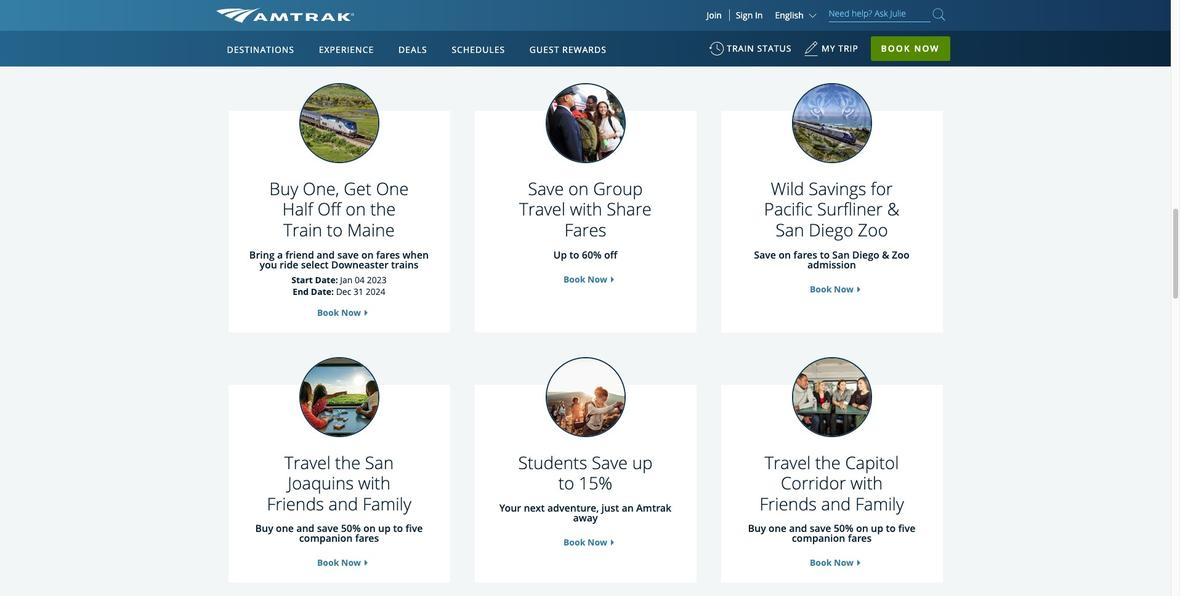 Task type: describe. For each thing, give the bounding box(es) containing it.
on down travel the san joaquins with friends and family in the left of the page
[[363, 522, 376, 535]]

2024
[[366, 286, 385, 297]]

book now for wild savings for pacific surfliner & san diego zoo
[[810, 283, 854, 295]]

date: up my
[[804, 2, 827, 13]]

application inside banner
[[262, 103, 557, 275]]

regions map image
[[262, 103, 557, 275]]

date: down select
[[315, 274, 338, 286]]

guest rewards button
[[525, 33, 611, 67]]

end right in
[[785, 2, 801, 13]]

you
[[260, 258, 277, 271]]

banner containing join
[[0, 0, 1171, 284]]

book for students save up to 15%
[[563, 536, 585, 548]]

wild
[[771, 177, 804, 200]]

start
[[291, 274, 313, 286]]

save on group travel with share fares
[[519, 177, 652, 241]]

surfliner
[[817, 197, 883, 221]]

an
[[622, 501, 634, 515]]

companion for corridor
[[792, 532, 845, 545]]

travel for travel the capitol corridor with friends and family
[[765, 451, 811, 474]]

up to 60% off
[[553, 248, 617, 261]]

amtrak image
[[216, 8, 354, 23]]

save inside bring a friend and save on fares when you ride select downeaster trains start date: jan 04 2023 end date: dec 31 2024
[[337, 248, 359, 261]]

experience
[[319, 44, 374, 55]]

sign in button
[[736, 9, 763, 21]]

train
[[283, 218, 322, 241]]

admission
[[807, 258, 856, 271]]

on inside buy one, get one half off on the train to maine
[[345, 197, 366, 221]]

away
[[573, 511, 598, 525]]

book for travel the san joaquins with friends and family
[[317, 557, 339, 569]]

deals button
[[393, 33, 432, 67]]

deals
[[398, 44, 427, 55]]

trip
[[838, 42, 858, 54]]

& inside the save on fares to san diego & zoo admission
[[882, 248, 889, 261]]

book for buy one, get one half off on the train to maine
[[317, 306, 339, 318]]

with for san
[[358, 471, 390, 495]]

joaquins
[[288, 471, 354, 495]]

now for travel the capitol corridor with friends and family
[[834, 557, 854, 569]]

book for travel the capitol corridor with friends and family
[[810, 557, 832, 569]]

san inside wild savings for pacific surfliner & san diego zoo
[[775, 218, 804, 241]]

31 inside bring a friend and save on fares when you ride select downeaster trains start date: jan 04 2023 end date: dec 31 2024
[[354, 286, 363, 297]]

to inside students save up to 15%
[[558, 471, 574, 495]]

now for save on group travel with share fares
[[588, 273, 607, 285]]

savings
[[809, 177, 866, 200]]

book now link for travel the capitol corridor with friends and family
[[810, 557, 854, 569]]

students save up to 15%
[[518, 451, 653, 495]]

fares inside bring a friend and save on fares when you ride select downeaster trains start date: jan 04 2023 end date: dec 31 2024
[[376, 248, 400, 261]]

04
[[355, 274, 365, 286]]

family for travel the capitol corridor with friends and family
[[855, 492, 904, 515]]

book now button
[[871, 36, 950, 61]]

the for travel the san joaquins with friends and family
[[335, 451, 360, 474]]

buy one, get one half off on the train to maine
[[269, 177, 409, 241]]

0 horizontal spatial 2025
[[366, 12, 385, 23]]

book now link for students save up to 15%
[[563, 536, 607, 548]]

buy one and save 50% on up to five companion fares for corridor
[[748, 522, 916, 545]]

one,
[[303, 177, 339, 200]]

up for travel the san joaquins with friends and family
[[378, 522, 391, 535]]

2023
[[367, 274, 387, 286]]

status
[[757, 42, 792, 54]]

save on fares to san diego & zoo admission
[[754, 248, 909, 271]]

now for buy one, get one half off on the train to maine
[[341, 306, 361, 318]]

destinations
[[227, 44, 294, 55]]

the inside buy one, get one half off on the train to maine
[[370, 197, 396, 221]]

buy inside buy one, get one half off on the train to maine
[[269, 177, 298, 200]]

on down travel the capitol corridor with friends and family
[[856, 522, 868, 535]]

your next adventure, just an amtrak away
[[499, 501, 671, 525]]

dec inside bring a friend and save on fares when you ride select downeaster trains start date: jan 04 2023 end date: dec 31 2024
[[336, 286, 351, 297]]

end inside bring a friend and save on fares when you ride select downeaster trains start date: jan 04 2023 end date: dec 31 2024
[[293, 286, 309, 297]]

zoo inside wild savings for pacific surfliner & san diego zoo
[[858, 218, 888, 241]]

save for save on fares to san diego & zoo admission
[[754, 248, 776, 261]]

san inside the save on fares to san diego & zoo admission
[[832, 248, 850, 261]]

up for travel the capitol corridor with friends and family
[[871, 522, 883, 535]]

a
[[277, 248, 283, 261]]

2 horizontal spatial 2025
[[858, 2, 878, 13]]

now for travel the san joaquins with friends and family
[[341, 557, 361, 569]]

adventure,
[[547, 501, 599, 515]]

one for travel the san joaquins with friends and family
[[276, 522, 294, 535]]

english
[[775, 9, 804, 21]]

50% for corridor
[[834, 522, 853, 535]]

end up destinations
[[293, 12, 309, 23]]

book now for save on group travel with share fares
[[563, 273, 607, 285]]

experience button
[[314, 33, 379, 67]]

group
[[593, 177, 643, 200]]

five for travel the san joaquins with friends and family
[[406, 522, 423, 535]]

bring
[[249, 248, 275, 261]]

date: up experience
[[311, 12, 334, 23]]

join
[[707, 9, 722, 21]]

bring a friend and save on fares when you ride select downeaster trains start date: jan 04 2023 end date: dec 31 2024
[[249, 248, 429, 297]]

15%
[[579, 471, 612, 495]]

for
[[871, 177, 893, 200]]

jan
[[340, 274, 353, 286]]

dec right the english button
[[829, 2, 844, 13]]

travel inside save on group travel with share fares
[[519, 197, 565, 221]]

end up 'guest' on the left
[[539, 12, 555, 23]]

book now
[[881, 42, 940, 54]]

pacific
[[764, 197, 813, 221]]

dec up rewards
[[582, 12, 598, 23]]

in
[[755, 9, 763, 21]]

buy one and save 50% on up to five companion fares for joaquins
[[255, 522, 423, 545]]

save for travel the san joaquins with friends and family
[[317, 522, 338, 535]]

companion for joaquins
[[299, 532, 353, 545]]

one for travel the capitol corridor with friends and family
[[769, 522, 786, 535]]

maine
[[347, 218, 395, 241]]

sign in
[[736, 9, 763, 21]]

my trip button
[[804, 37, 858, 67]]

capitol
[[845, 451, 899, 474]]

book now for travel the capitol corridor with friends and family
[[810, 557, 854, 569]]



Task type: locate. For each thing, give the bounding box(es) containing it.
50% for joaquins
[[341, 522, 361, 535]]

family inside travel the capitol corridor with friends and family
[[855, 492, 904, 515]]

0 horizontal spatial five
[[406, 522, 423, 535]]

0 horizontal spatial zoo
[[858, 218, 888, 241]]

join button
[[699, 9, 730, 21]]

up
[[632, 451, 653, 474], [378, 522, 391, 535], [871, 522, 883, 535]]

end date: dec 31 2025
[[785, 2, 878, 13], [293, 12, 385, 23], [539, 12, 632, 23]]

end date: dec 31 2025 up experience
[[293, 12, 385, 23]]

zoo
[[858, 218, 888, 241], [892, 248, 909, 261]]

0 vertical spatial san
[[775, 218, 804, 241]]

and inside travel the san joaquins with friends and family
[[328, 492, 358, 515]]

and inside travel the capitol corridor with friends and family
[[821, 492, 851, 515]]

book
[[881, 42, 911, 54]]

off
[[317, 197, 341, 221]]

with for capitol
[[850, 471, 883, 495]]

friends for joaquins
[[267, 492, 324, 515]]

save for save on group travel with share fares
[[528, 177, 564, 200]]

0 horizontal spatial 50%
[[341, 522, 361, 535]]

dec
[[829, 2, 844, 13], [336, 12, 351, 23], [582, 12, 598, 23], [336, 286, 351, 297]]

five for travel the capitol corridor with friends and family
[[898, 522, 916, 535]]

2 horizontal spatial end date: dec 31 2025
[[785, 2, 878, 13]]

train status link
[[709, 37, 792, 67]]

train
[[727, 42, 754, 54]]

2025
[[858, 2, 878, 13], [366, 12, 385, 23], [612, 12, 632, 23]]

schedules link
[[447, 31, 510, 67]]

the
[[370, 197, 396, 221], [335, 451, 360, 474], [815, 451, 841, 474]]

friend
[[285, 248, 314, 261]]

2 one from the left
[[769, 522, 786, 535]]

ride
[[280, 258, 298, 271]]

with inside save on group travel with share fares
[[570, 197, 602, 221]]

now for students save up to 15%
[[588, 536, 607, 548]]

the inside travel the capitol corridor with friends and family
[[815, 451, 841, 474]]

family for travel the san joaquins with friends and family
[[363, 492, 411, 515]]

& right 'surfliner'
[[887, 197, 899, 221]]

1 one from the left
[[276, 522, 294, 535]]

save down joaquins at bottom left
[[317, 522, 338, 535]]

1 friends from the left
[[267, 492, 324, 515]]

now for wild savings for pacific surfliner & san diego zoo
[[834, 283, 854, 295]]

banner
[[0, 0, 1171, 284]]

downeaster
[[331, 258, 389, 271]]

san
[[775, 218, 804, 241], [832, 248, 850, 261], [365, 451, 394, 474]]

get
[[344, 177, 371, 200]]

2 friends from the left
[[760, 492, 817, 515]]

on down maine
[[361, 248, 374, 261]]

31 right jan
[[354, 286, 363, 297]]

book
[[810, 23, 832, 34], [317, 33, 339, 44], [563, 33, 585, 44], [563, 273, 585, 285], [810, 283, 832, 295], [317, 306, 339, 318], [563, 536, 585, 548], [317, 557, 339, 569], [810, 557, 832, 569]]

my
[[822, 42, 835, 54]]

your
[[499, 501, 521, 515]]

2 family from the left
[[855, 492, 904, 515]]

1 horizontal spatial family
[[855, 492, 904, 515]]

to
[[327, 218, 343, 241], [569, 248, 579, 261], [820, 248, 830, 261], [558, 471, 574, 495], [393, 522, 403, 535], [886, 522, 896, 535]]

2 vertical spatial san
[[365, 451, 394, 474]]

off
[[604, 248, 617, 261]]

sign
[[736, 9, 753, 21]]

Please enter your search item search field
[[829, 6, 930, 22]]

save inside save on group travel with share fares
[[528, 177, 564, 200]]

& inside wild savings for pacific surfliner & san diego zoo
[[887, 197, 899, 221]]

travel for travel the san joaquins with friends and family
[[284, 451, 331, 474]]

one
[[276, 522, 294, 535], [769, 522, 786, 535]]

guest rewards
[[530, 44, 607, 55]]

the for travel the capitol corridor with friends and family
[[815, 451, 841, 474]]

1 vertical spatial save
[[754, 248, 776, 261]]

book now link for wild savings for pacific surfliner & san diego zoo
[[810, 283, 854, 295]]

&
[[887, 197, 899, 221], [882, 248, 889, 261]]

friends inside travel the san joaquins with friends and family
[[267, 492, 324, 515]]

1 vertical spatial &
[[882, 248, 889, 261]]

diego up the save on fares to san diego & zoo admission
[[809, 218, 853, 241]]

with inside travel the capitol corridor with friends and family
[[850, 471, 883, 495]]

travel inside travel the capitol corridor with friends and family
[[765, 451, 811, 474]]

60%
[[582, 248, 602, 261]]

save up jan
[[337, 248, 359, 261]]

2 horizontal spatial travel
[[765, 451, 811, 474]]

with right joaquins at bottom left
[[358, 471, 390, 495]]

friends for corridor
[[760, 492, 817, 515]]

share
[[607, 197, 652, 221]]

2 five from the left
[[898, 522, 916, 535]]

travel the capitol corridor with friends and family
[[760, 451, 904, 515]]

the inside travel the san joaquins with friends and family
[[335, 451, 360, 474]]

and inside bring a friend and save on fares when you ride select downeaster trains start date: jan 04 2023 end date: dec 31 2024
[[317, 248, 335, 261]]

dec left the 04
[[336, 286, 351, 297]]

on left 'group'
[[568, 177, 589, 200]]

0 horizontal spatial companion
[[299, 532, 353, 545]]

book for save on group travel with share fares
[[563, 273, 585, 285]]

diego
[[809, 218, 853, 241], [852, 248, 879, 261]]

save
[[528, 177, 564, 200], [754, 248, 776, 261], [592, 451, 628, 474]]

students
[[518, 451, 587, 474]]

1 horizontal spatial companion
[[792, 532, 845, 545]]

end date: dec 31 2025 up my
[[785, 2, 878, 13]]

1 horizontal spatial 2025
[[612, 12, 632, 23]]

save down corridor
[[810, 522, 831, 535]]

san inside travel the san joaquins with friends and family
[[365, 451, 394, 474]]

0 horizontal spatial with
[[358, 471, 390, 495]]

0 horizontal spatial end date: dec 31 2025
[[293, 12, 385, 23]]

book now link for buy one, get one half off on the train to maine
[[317, 306, 361, 318]]

destinations button
[[222, 33, 299, 67]]

0 horizontal spatial travel
[[284, 451, 331, 474]]

buy for travel the san joaquins with friends and family
[[255, 522, 273, 535]]

1 vertical spatial zoo
[[892, 248, 909, 261]]

family inside travel the san joaquins with friends and family
[[363, 492, 411, 515]]

2 horizontal spatial up
[[871, 522, 883, 535]]

0 horizontal spatial san
[[365, 451, 394, 474]]

0 vertical spatial &
[[887, 197, 899, 221]]

save inside the save on fares to san diego & zoo admission
[[754, 248, 776, 261]]

on inside save on group travel with share fares
[[568, 177, 589, 200]]

end
[[785, 2, 801, 13], [293, 12, 309, 23], [539, 12, 555, 23], [293, 286, 309, 297]]

my trip
[[822, 42, 858, 54]]

2 horizontal spatial san
[[832, 248, 850, 261]]

book now link for travel the san joaquins with friends and family
[[317, 557, 361, 569]]

and
[[317, 248, 335, 261], [328, 492, 358, 515], [821, 492, 851, 515], [296, 522, 314, 535], [789, 522, 807, 535]]

buy one and save 50% on up to five companion fares
[[255, 522, 423, 545], [748, 522, 916, 545]]

1 horizontal spatial with
[[570, 197, 602, 221]]

date: left jan
[[311, 286, 334, 297]]

1 five from the left
[[406, 522, 423, 535]]

1 horizontal spatial san
[[775, 218, 804, 241]]

five
[[406, 522, 423, 535], [898, 522, 916, 535]]

schedules
[[452, 44, 505, 55]]

1 horizontal spatial friends
[[760, 492, 817, 515]]

end date: dec 31 2025 up rewards
[[539, 12, 632, 23]]

trains
[[391, 258, 419, 271]]

0 vertical spatial diego
[[809, 218, 853, 241]]

save for travel the capitol corridor with friends and family
[[810, 522, 831, 535]]

to inside the save on fares to san diego & zoo admission
[[820, 248, 830, 261]]

1 vertical spatial san
[[832, 248, 850, 261]]

31
[[846, 2, 856, 13], [354, 12, 363, 23], [600, 12, 610, 23], [354, 286, 363, 297]]

book now for students save up to 15%
[[563, 536, 607, 548]]

0 vertical spatial save
[[528, 177, 564, 200]]

friends inside travel the capitol corridor with friends and family
[[760, 492, 817, 515]]

save inside students save up to 15%
[[592, 451, 628, 474]]

diego inside the save on fares to san diego & zoo admission
[[852, 248, 879, 261]]

fares inside the save on fares to san diego & zoo admission
[[793, 248, 817, 261]]

0 horizontal spatial save
[[528, 177, 564, 200]]

fares
[[564, 218, 606, 241]]

end down "ride"
[[293, 286, 309, 297]]

0 horizontal spatial friends
[[267, 492, 324, 515]]

guest
[[530, 44, 559, 55]]

companion
[[299, 532, 353, 545], [792, 532, 845, 545]]

one
[[376, 177, 409, 200]]

1 horizontal spatial buy one and save 50% on up to five companion fares
[[748, 522, 916, 545]]

buy one and save 50% on up to five companion fares down travel the san joaquins with friends and family in the left of the page
[[255, 522, 423, 545]]

1 horizontal spatial zoo
[[892, 248, 909, 261]]

next
[[524, 501, 545, 515]]

1 horizontal spatial 50%
[[834, 522, 853, 535]]

50% down travel the capitol corridor with friends and family
[[834, 522, 853, 535]]

0 horizontal spatial family
[[363, 492, 411, 515]]

just
[[601, 501, 619, 515]]

on down pacific
[[779, 248, 791, 261]]

now
[[914, 42, 940, 54]]

1 family from the left
[[363, 492, 411, 515]]

1 companion from the left
[[299, 532, 353, 545]]

on right off
[[345, 197, 366, 221]]

date: up guest rewards
[[557, 12, 580, 23]]

1 horizontal spatial end date: dec 31 2025
[[539, 12, 632, 23]]

with right corridor
[[850, 471, 883, 495]]

select
[[301, 258, 329, 271]]

zoo inside the save on fares to san diego & zoo admission
[[892, 248, 909, 261]]

travel inside travel the san joaquins with friends and family
[[284, 451, 331, 474]]

1 horizontal spatial up
[[632, 451, 653, 474]]

2 horizontal spatial the
[[815, 451, 841, 474]]

2 buy one and save 50% on up to five companion fares from the left
[[748, 522, 916, 545]]

save
[[337, 248, 359, 261], [317, 522, 338, 535], [810, 522, 831, 535]]

2 horizontal spatial save
[[754, 248, 776, 261]]

to inside buy one, get one half off on the train to maine
[[327, 218, 343, 241]]

0 horizontal spatial the
[[335, 451, 360, 474]]

one down corridor
[[769, 522, 786, 535]]

book now link for save on group travel with share fares
[[563, 273, 607, 285]]

buy for travel the capitol corridor with friends and family
[[748, 522, 766, 535]]

english button
[[775, 9, 819, 21]]

amtrak
[[636, 501, 671, 515]]

companion down corridor
[[792, 532, 845, 545]]

1 horizontal spatial five
[[898, 522, 916, 535]]

up inside students save up to 15%
[[632, 451, 653, 474]]

rewards
[[562, 44, 607, 55]]

diego down 'surfliner'
[[852, 248, 879, 261]]

on
[[568, 177, 589, 200], [345, 197, 366, 221], [361, 248, 374, 261], [779, 248, 791, 261], [363, 522, 376, 535], [856, 522, 868, 535]]

50% down travel the san joaquins with friends and family in the left of the page
[[341, 522, 361, 535]]

2 vertical spatial save
[[592, 451, 628, 474]]

1 horizontal spatial one
[[769, 522, 786, 535]]

train status
[[727, 42, 792, 54]]

1 horizontal spatial save
[[592, 451, 628, 474]]

1 vertical spatial diego
[[852, 248, 879, 261]]

2 companion from the left
[[792, 532, 845, 545]]

up
[[553, 248, 567, 261]]

family
[[363, 492, 411, 515], [855, 492, 904, 515]]

0 horizontal spatial buy one and save 50% on up to five companion fares
[[255, 522, 423, 545]]

1 horizontal spatial travel
[[519, 197, 565, 221]]

on inside the save on fares to san diego & zoo admission
[[779, 248, 791, 261]]

on inside bring a friend and save on fares when you ride select downeaster trains start date: jan 04 2023 end date: dec 31 2024
[[361, 248, 374, 261]]

wild savings for pacific surfliner & san diego zoo
[[764, 177, 899, 241]]

31 up trip
[[846, 2, 856, 13]]

50%
[[341, 522, 361, 535], [834, 522, 853, 535]]

1 horizontal spatial the
[[370, 197, 396, 221]]

0 horizontal spatial one
[[276, 522, 294, 535]]

when
[[402, 248, 429, 261]]

book now for buy one, get one half off on the train to maine
[[317, 306, 361, 318]]

31 up rewards
[[600, 12, 610, 23]]

corridor
[[781, 471, 846, 495]]

travel
[[519, 197, 565, 221], [284, 451, 331, 474], [765, 451, 811, 474]]

companion down joaquins at bottom left
[[299, 532, 353, 545]]

book now
[[810, 23, 854, 34], [317, 33, 361, 44], [563, 33, 607, 44], [563, 273, 607, 285], [810, 283, 854, 295], [317, 306, 361, 318], [563, 536, 607, 548], [317, 557, 361, 569], [810, 557, 854, 569]]

book now for travel the san joaquins with friends and family
[[317, 557, 361, 569]]

search icon image
[[933, 6, 945, 23]]

2 horizontal spatial with
[[850, 471, 883, 495]]

1 50% from the left
[[341, 522, 361, 535]]

half
[[282, 197, 313, 221]]

book for wild savings for pacific surfliner & san diego zoo
[[810, 283, 832, 295]]

with for group
[[570, 197, 602, 221]]

application
[[262, 103, 557, 275]]

one down joaquins at bottom left
[[276, 522, 294, 535]]

0 horizontal spatial up
[[378, 522, 391, 535]]

dec up experience
[[336, 12, 351, 23]]

2 50% from the left
[[834, 522, 853, 535]]

fares
[[376, 248, 400, 261], [793, 248, 817, 261], [355, 532, 379, 545], [848, 532, 872, 545]]

diego inside wild savings for pacific surfliner & san diego zoo
[[809, 218, 853, 241]]

1 buy one and save 50% on up to five companion fares from the left
[[255, 522, 423, 545]]

31 up experience
[[354, 12, 363, 23]]

buy
[[269, 177, 298, 200], [255, 522, 273, 535], [748, 522, 766, 535]]

with inside travel the san joaquins with friends and family
[[358, 471, 390, 495]]

buy one and save 50% on up to five companion fares down travel the capitol corridor with friends and family
[[748, 522, 916, 545]]

0 vertical spatial zoo
[[858, 218, 888, 241]]

with left share
[[570, 197, 602, 221]]

& right admission
[[882, 248, 889, 261]]

travel the san joaquins with friends and family
[[267, 451, 411, 515]]



Task type: vqa. For each thing, say whether or not it's contained in the screenshot.
the leftmost enjoy
no



